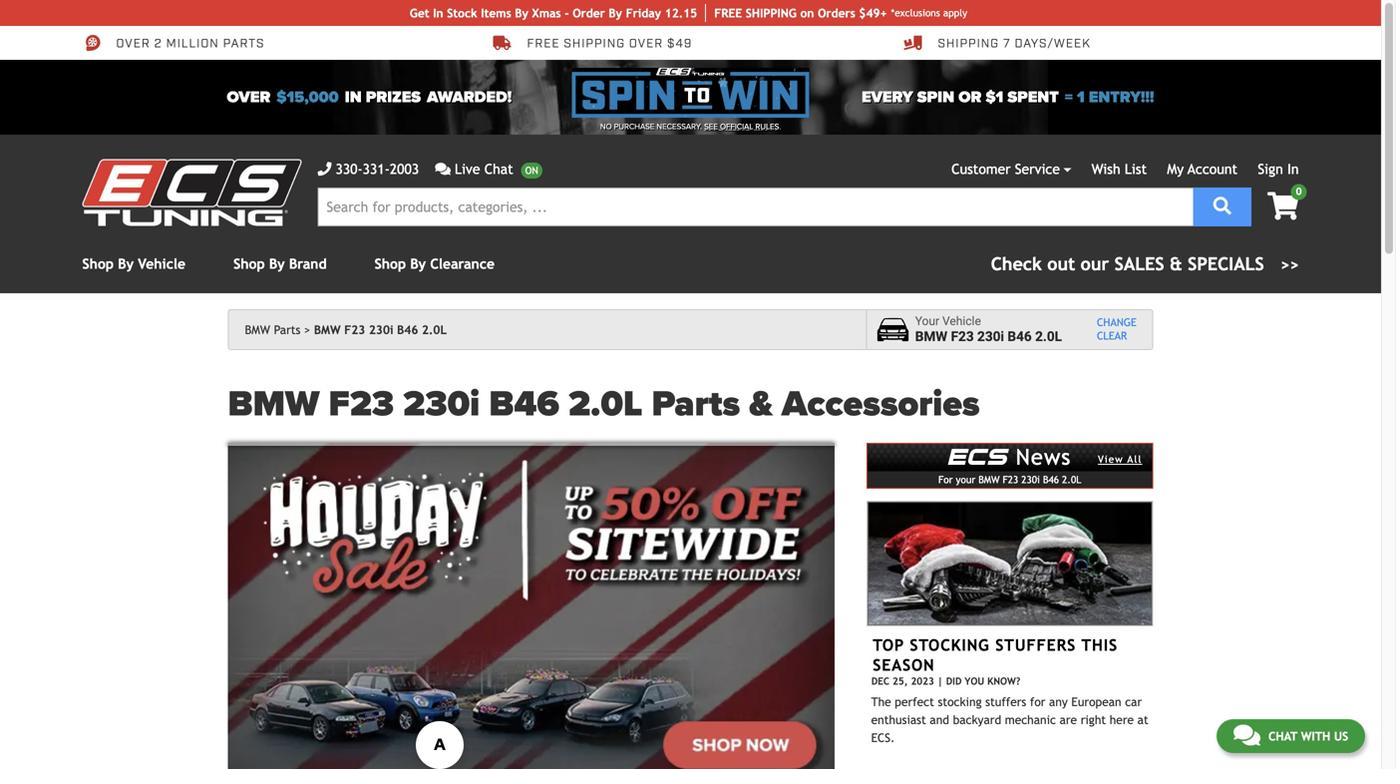 Task type: locate. For each thing, give the bounding box(es) containing it.
230i inside your vehicle bmw f23 230i b46 2.0l
[[978, 329, 1005, 345]]

enthusiast
[[872, 713, 927, 727]]

european
[[1072, 695, 1122, 709]]

0 horizontal spatial &
[[750, 383, 773, 426]]

0 horizontal spatial shop
[[82, 256, 114, 272]]

7
[[1004, 36, 1011, 52]]

1 horizontal spatial parts
[[652, 383, 740, 426]]

car
[[1126, 695, 1143, 709]]

bmw parts link
[[245, 323, 311, 337]]

orders
[[818, 6, 856, 20]]

in for sign
[[1288, 161, 1300, 177]]

bmw for bmw parts
[[245, 323, 270, 337]]

0 vertical spatial over
[[116, 36, 150, 52]]

bmw right bmw parts link
[[314, 323, 341, 337]]

sign
[[1259, 161, 1284, 177]]

clear link
[[1098, 330, 1137, 343]]

0 vertical spatial parts
[[274, 323, 301, 337]]

0 vertical spatial &
[[1170, 253, 1183, 274]]

vehicle down ecs tuning image
[[138, 256, 186, 272]]

see official rules link
[[705, 121, 780, 133]]

shop by brand
[[234, 256, 327, 272]]

bmw
[[245, 323, 270, 337], [314, 323, 341, 337], [916, 329, 948, 345], [228, 383, 320, 426], [979, 474, 1000, 485]]

& inside sales & specials link
[[1170, 253, 1183, 274]]

apply
[[944, 7, 968, 18]]

and
[[930, 713, 950, 727]]

over left 2 at the left top of the page
[[116, 36, 150, 52]]

2 shop from the left
[[234, 256, 265, 272]]

bmw down your
[[916, 329, 948, 345]]

ecs tuning image
[[82, 159, 302, 226]]

your
[[916, 314, 940, 328]]

all
[[1128, 454, 1143, 465]]

1 horizontal spatial shop
[[234, 256, 265, 272]]

by left brand
[[269, 256, 285, 272]]

330-331-2003 link
[[318, 159, 419, 180]]

bmw down bmw parts
[[228, 383, 320, 426]]

sales & specials
[[1115, 253, 1265, 274]]

by right order
[[609, 6, 623, 20]]

chat left with
[[1269, 729, 1298, 743]]

2 horizontal spatial shop
[[375, 256, 406, 272]]

with
[[1302, 729, 1331, 743]]

=
[[1065, 88, 1074, 107]]

1 vertical spatial vehicle
[[943, 314, 982, 328]]

the
[[872, 695, 892, 709]]

by down ecs tuning image
[[118, 256, 134, 272]]

purchase
[[614, 122, 655, 132]]

330-
[[336, 161, 363, 177]]

this
[[1082, 636, 1119, 655]]

by
[[515, 6, 529, 20], [609, 6, 623, 20], [118, 256, 134, 272], [269, 256, 285, 272], [410, 256, 426, 272]]

no
[[601, 122, 612, 132]]

2003
[[390, 161, 419, 177]]

vehicle right your
[[943, 314, 982, 328]]

0 horizontal spatial over
[[116, 36, 150, 52]]

parts
[[274, 323, 301, 337], [652, 383, 740, 426]]

xmas
[[532, 6, 561, 20]]

live chat link
[[435, 159, 543, 180]]

1 horizontal spatial vehicle
[[943, 314, 982, 328]]

1 vertical spatial &
[[750, 383, 773, 426]]

*exclusions
[[892, 7, 941, 18]]

in right get
[[433, 6, 444, 20]]

shop by clearance
[[375, 256, 495, 272]]

over
[[630, 36, 664, 52]]

1 horizontal spatial &
[[1170, 253, 1183, 274]]

comments image
[[1234, 723, 1261, 747]]

get in stock items by xmas - order by friday 12.15
[[410, 6, 698, 20]]

ecs tuning 'spin to win' contest logo image
[[572, 68, 810, 118]]

0 vertical spatial chat
[[485, 161, 514, 177]]

1 vertical spatial over
[[227, 88, 271, 107]]

stocking
[[938, 695, 982, 709]]

2
[[154, 36, 162, 52]]

my account link
[[1168, 161, 1238, 177]]

by for shop by vehicle
[[118, 256, 134, 272]]

get
[[410, 6, 430, 20]]

shop for shop by clearance
[[375, 256, 406, 272]]

3 shop from the left
[[375, 256, 406, 272]]

account
[[1188, 161, 1238, 177]]

entry!!!
[[1089, 88, 1155, 107]]

1 shop from the left
[[82, 256, 114, 272]]

0 horizontal spatial in
[[433, 6, 444, 20]]

over 2 million parts
[[116, 36, 265, 52]]

spent
[[1008, 88, 1059, 107]]

over
[[116, 36, 150, 52], [227, 88, 271, 107]]

you
[[965, 676, 985, 687]]

chat right live
[[485, 161, 514, 177]]

b46 inside your vehicle bmw f23 230i b46 2.0l
[[1008, 329, 1032, 345]]

chat with us
[[1269, 729, 1349, 743]]

bmw inside your vehicle bmw f23 230i b46 2.0l
[[916, 329, 948, 345]]

0 vertical spatial in
[[433, 6, 444, 20]]

for
[[939, 474, 953, 485]]

b46
[[397, 323, 418, 337], [1008, 329, 1032, 345], [489, 383, 560, 426], [1044, 474, 1060, 485]]

necessary.
[[657, 122, 702, 132]]

230i
[[369, 323, 394, 337], [978, 329, 1005, 345], [403, 383, 480, 426], [1022, 474, 1041, 485]]

1 horizontal spatial over
[[227, 88, 271, 107]]

for your bmw f23 230i b46 2.0l
[[939, 474, 1082, 485]]

free shipping over $49 link
[[493, 34, 693, 52]]

here
[[1110, 713, 1135, 727]]

by left "xmas"
[[515, 6, 529, 20]]

in right sign
[[1288, 161, 1300, 177]]

ecs news
[[949, 441, 1072, 470]]

phone image
[[318, 162, 332, 176]]

1 horizontal spatial chat
[[1269, 729, 1298, 743]]

accessories
[[782, 383, 980, 426]]

by left clearance
[[410, 256, 426, 272]]

0 horizontal spatial vehicle
[[138, 256, 186, 272]]

1 vertical spatial in
[[1288, 161, 1300, 177]]

bmw parts
[[245, 323, 301, 337]]

on
[[801, 6, 815, 20]]

1 horizontal spatial in
[[1288, 161, 1300, 177]]

over $15,000 in prizes
[[227, 88, 421, 107]]

live chat
[[455, 161, 514, 177]]

free
[[527, 36, 560, 52]]

shop by vehicle link
[[82, 256, 186, 272]]

items
[[481, 6, 512, 20]]

free
[[715, 6, 743, 20]]

parts
[[223, 36, 265, 52]]

over down parts
[[227, 88, 271, 107]]

over for over $15,000 in prizes
[[227, 88, 271, 107]]

my account
[[1168, 161, 1238, 177]]

bmw down shop by brand
[[245, 323, 270, 337]]

bmw f23 230i b46 2.0l parts & accessories
[[228, 383, 980, 426]]

$1
[[986, 88, 1004, 107]]

right
[[1081, 713, 1107, 727]]

generic - ecs holiday sale image
[[228, 443, 835, 769]]

stock
[[447, 6, 478, 20]]



Task type: describe. For each thing, give the bounding box(es) containing it.
shop for shop by vehicle
[[82, 256, 114, 272]]

Search text field
[[318, 188, 1194, 227]]

bmw right the your
[[979, 474, 1000, 485]]

shop by clearance link
[[375, 256, 495, 272]]

shop for shop by brand
[[234, 256, 265, 272]]

wish
[[1092, 161, 1121, 177]]

us
[[1335, 729, 1349, 743]]

vehicle inside your vehicle bmw f23 230i b46 2.0l
[[943, 314, 982, 328]]

dec
[[872, 676, 890, 687]]

view
[[1099, 454, 1124, 465]]

chat with us link
[[1217, 719, 1366, 753]]

at
[[1138, 713, 1149, 727]]

sales & specials link
[[992, 250, 1300, 277]]

1 vertical spatial chat
[[1269, 729, 1298, 743]]

your
[[956, 474, 976, 485]]

customer service
[[952, 161, 1061, 177]]

wish list
[[1092, 161, 1148, 177]]

clearance
[[430, 256, 495, 272]]

top stocking stuffers this season image
[[867, 501, 1154, 626]]

by for shop by clearance
[[410, 256, 426, 272]]

official
[[720, 122, 754, 132]]

ecs.
[[872, 731, 895, 745]]

2023
[[911, 676, 935, 687]]

sign in link
[[1259, 161, 1300, 177]]

list
[[1125, 161, 1148, 177]]

search image
[[1214, 197, 1232, 215]]

0 vertical spatial vehicle
[[138, 256, 186, 272]]

331-
[[363, 161, 390, 177]]

0 link
[[1252, 184, 1308, 222]]

your vehicle bmw f23 230i b46 2.0l
[[916, 314, 1063, 345]]

stuffers
[[996, 636, 1077, 655]]

1
[[1078, 88, 1085, 107]]

stocking
[[910, 636, 990, 655]]

clear
[[1098, 330, 1128, 342]]

change link
[[1098, 316, 1137, 330]]

free shipping over $49
[[527, 36, 693, 52]]

0 horizontal spatial chat
[[485, 161, 514, 177]]

news
[[1016, 445, 1072, 470]]

shopping cart image
[[1268, 192, 1300, 220]]

million
[[166, 36, 219, 52]]

shipping 7 days/week
[[938, 36, 1091, 52]]

f23 inside your vehicle bmw f23 230i b46 2.0l
[[951, 329, 974, 345]]

330-331-2003
[[336, 161, 419, 177]]

prizes
[[366, 88, 421, 107]]

top stocking stuffers this season link
[[873, 636, 1119, 675]]

perfect
[[895, 695, 935, 709]]

spin
[[918, 88, 955, 107]]

specials
[[1189, 253, 1265, 274]]

in
[[345, 88, 362, 107]]

ship
[[746, 6, 771, 20]]

change
[[1098, 316, 1137, 329]]

$15,000
[[277, 88, 339, 107]]

bmw for bmw f23 230i b46 2.0l parts & accessories
[[228, 383, 320, 426]]

for
[[1031, 695, 1046, 709]]

every
[[862, 88, 914, 107]]

25,
[[893, 676, 908, 687]]

2.0l inside your vehicle bmw f23 230i b46 2.0l
[[1036, 329, 1063, 345]]

friday
[[626, 6, 662, 20]]

sales
[[1115, 253, 1165, 274]]

over 2 million parts link
[[82, 34, 265, 52]]

no purchase necessary. see official rules .
[[601, 122, 781, 132]]

0 horizontal spatial parts
[[274, 323, 301, 337]]

top stocking stuffers this season dec 25, 2023 | did you know? the perfect stocking stuffers for any european car enthusiast and backyard mechanic are right here at ecs.
[[872, 636, 1149, 745]]

are
[[1060, 713, 1078, 727]]

any
[[1050, 695, 1068, 709]]

service
[[1016, 161, 1061, 177]]

|
[[938, 676, 944, 687]]

bmw for bmw f23 230i b46 2.0l
[[314, 323, 341, 337]]

sign in
[[1259, 161, 1300, 177]]

*exclusions apply link
[[892, 5, 968, 20]]

ping
[[771, 6, 797, 20]]

mechanic
[[1006, 713, 1057, 727]]

over for over 2 million parts
[[116, 36, 150, 52]]

0
[[1297, 186, 1303, 197]]

stuffers
[[986, 695, 1027, 709]]

know?
[[988, 676, 1021, 687]]

shipping
[[938, 36, 1000, 52]]

rules
[[756, 122, 780, 132]]

by for shop by brand
[[269, 256, 285, 272]]

shipping 7 days/week link
[[905, 34, 1091, 52]]

did
[[947, 676, 962, 687]]

.
[[780, 122, 781, 132]]

bmw f23 230i b46 2.0l
[[314, 323, 447, 337]]

1 vertical spatial parts
[[652, 383, 740, 426]]

change clear
[[1098, 316, 1137, 342]]

$49+
[[860, 6, 888, 20]]

shipping
[[564, 36, 626, 52]]

backyard
[[953, 713, 1002, 727]]

comments image
[[435, 162, 451, 176]]

in for get
[[433, 6, 444, 20]]

free ship ping on orders $49+ *exclusions apply
[[715, 6, 968, 20]]

my
[[1168, 161, 1185, 177]]



Task type: vqa. For each thing, say whether or not it's contained in the screenshot.
Sales
yes



